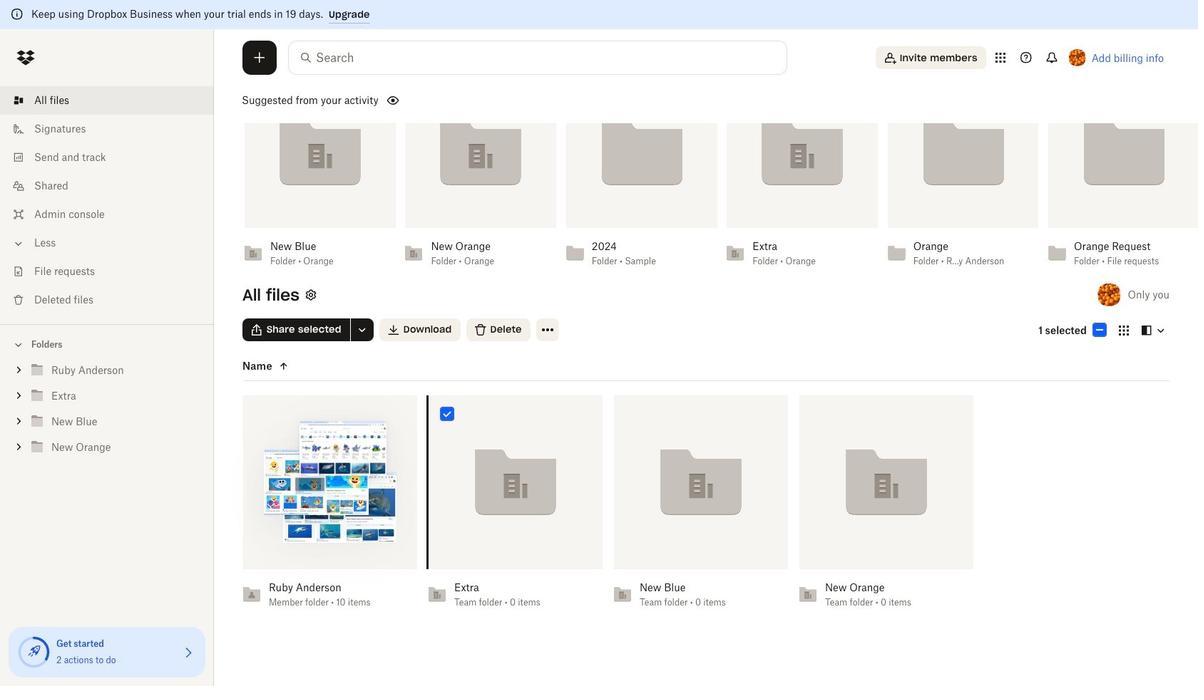 Task type: locate. For each thing, give the bounding box(es) containing it.
less image
[[11, 237, 26, 251]]

Search in folder "Dropbox" text field
[[316, 49, 757, 66]]

folder settings image
[[302, 287, 319, 304]]

alert
[[0, 0, 1198, 29]]

list item
[[0, 86, 214, 115]]

ruby anderson (you) image
[[1098, 284, 1121, 307]]

dropbox image
[[11, 44, 40, 72]]

list
[[0, 78, 214, 325]]

group
[[0, 355, 214, 471]]



Task type: describe. For each thing, give the bounding box(es) containing it.
team shared folder, new blue row
[[608, 396, 788, 618]]

team member folder, ruby anderson row
[[238, 396, 417, 618]]

account menu image
[[1069, 49, 1086, 66]]

team shared folder, new orange row
[[794, 396, 974, 618]]

team shared folder, extra row
[[423, 396, 603, 618]]



Task type: vqa. For each thing, say whether or not it's contained in the screenshot.
for
no



